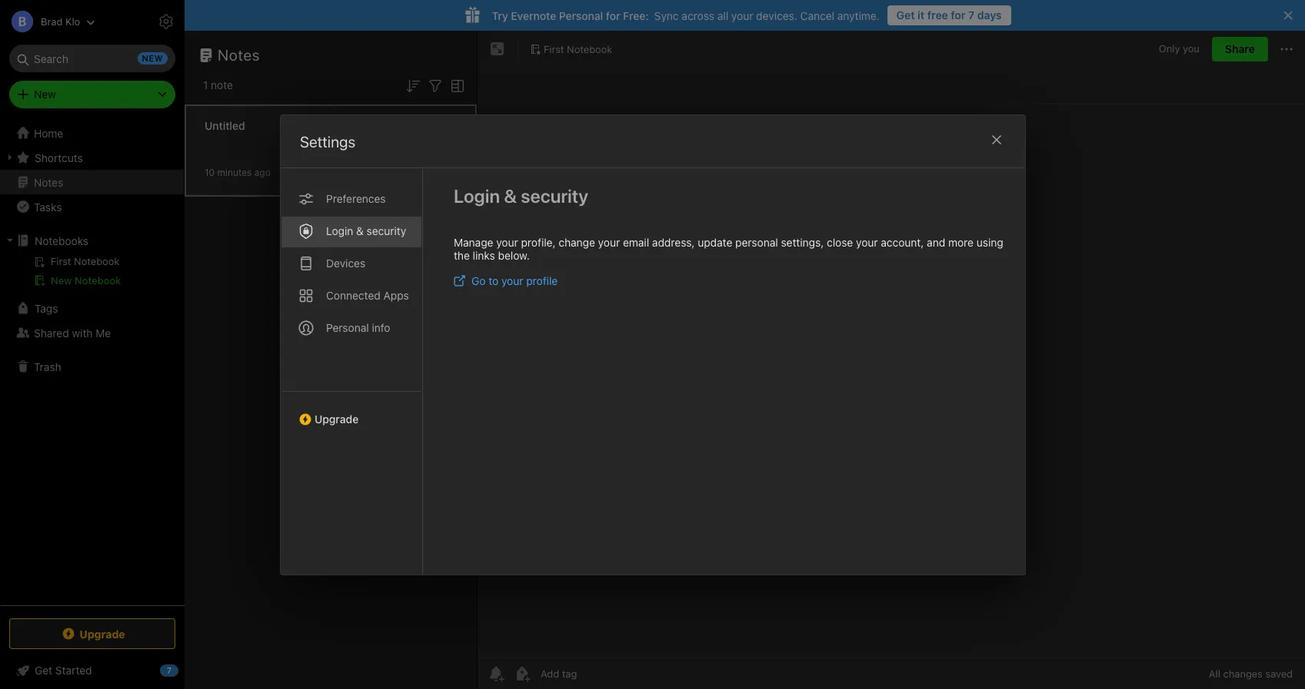 Task type: locate. For each thing, give the bounding box(es) containing it.
notebooks link
[[0, 228, 184, 253]]

manage
[[453, 236, 493, 249]]

0 vertical spatial notebook
[[567, 43, 612, 55]]

0 vertical spatial notes
[[218, 46, 260, 64]]

your right to
[[501, 274, 523, 287]]

10
[[205, 167, 215, 178]]

&
[[504, 185, 516, 206], [356, 224, 363, 237]]

0 horizontal spatial security
[[366, 224, 406, 237]]

new up 'tags'
[[51, 275, 72, 287]]

personal inside tab list
[[326, 321, 369, 334]]

devices.
[[756, 9, 797, 22]]

shortcuts button
[[0, 145, 184, 170]]

get it free for 7 days button
[[887, 5, 1011, 25]]

free
[[927, 8, 948, 22]]

manage your profile, change your email address, update personal settings, close your account, and more using the links below.
[[453, 236, 1003, 262]]

saved
[[1265, 668, 1293, 681]]

security down preferences
[[366, 224, 406, 237]]

home
[[34, 127, 63, 140]]

go
[[471, 274, 485, 287]]

your
[[731, 9, 753, 22], [496, 236, 518, 249], [598, 236, 620, 249], [856, 236, 878, 249], [501, 274, 523, 287]]

for left free:
[[606, 9, 620, 22]]

notes
[[218, 46, 260, 64], [34, 176, 63, 189]]

all changes saved
[[1209, 668, 1293, 681]]

0 vertical spatial personal
[[559, 9, 603, 22]]

sync
[[654, 9, 679, 22]]

tab list
[[280, 168, 423, 575]]

Note Editor text field
[[478, 105, 1305, 658]]

0 horizontal spatial &
[[356, 224, 363, 237]]

0 horizontal spatial login
[[326, 224, 353, 237]]

1 horizontal spatial security
[[520, 185, 588, 206]]

1 horizontal spatial personal
[[559, 9, 603, 22]]

0 vertical spatial upgrade
[[314, 413, 358, 426]]

& down preferences
[[356, 224, 363, 237]]

update
[[697, 236, 732, 249]]

login up devices
[[326, 224, 353, 237]]

across
[[682, 9, 714, 22]]

0 vertical spatial login & security
[[453, 185, 588, 206]]

1 horizontal spatial notebook
[[567, 43, 612, 55]]

notebook inside note window element
[[567, 43, 612, 55]]

0 vertical spatial new
[[34, 88, 56, 101]]

login & security
[[453, 185, 588, 206], [326, 224, 406, 237]]

1 for from the left
[[951, 8, 966, 22]]

0 vertical spatial &
[[504, 185, 516, 206]]

new notebook group
[[0, 253, 184, 296]]

shared
[[34, 326, 69, 340]]

1 vertical spatial notebook
[[75, 275, 121, 287]]

personal
[[559, 9, 603, 22], [326, 321, 369, 334]]

upgrade
[[314, 413, 358, 426], [79, 628, 125, 641]]

for for free:
[[606, 9, 620, 22]]

login & security up profile,
[[453, 185, 588, 206]]

notes up tasks
[[34, 176, 63, 189]]

& up the below.
[[504, 185, 516, 206]]

0 horizontal spatial upgrade button
[[9, 619, 175, 650]]

all
[[1209, 668, 1220, 681]]

new inside button
[[51, 275, 72, 287]]

for
[[951, 8, 966, 22], [606, 9, 620, 22]]

ago
[[254, 167, 270, 178]]

share button
[[1212, 37, 1268, 62]]

0 horizontal spatial login & security
[[326, 224, 406, 237]]

get it free for 7 days
[[896, 8, 1002, 22]]

None search field
[[20, 45, 165, 72]]

note window element
[[478, 31, 1305, 690]]

notebook for first notebook
[[567, 43, 612, 55]]

notebook inside group
[[75, 275, 121, 287]]

login & security down preferences
[[326, 224, 406, 237]]

for for 7
[[951, 8, 966, 22]]

only
[[1159, 42, 1180, 55]]

1 vertical spatial login & security
[[326, 224, 406, 237]]

security inside tab list
[[366, 224, 406, 237]]

days
[[977, 8, 1002, 22]]

1 vertical spatial &
[[356, 224, 363, 237]]

try
[[492, 9, 508, 22]]

0 horizontal spatial personal
[[326, 321, 369, 334]]

personal down connected
[[326, 321, 369, 334]]

and
[[926, 236, 945, 249]]

1 vertical spatial notes
[[34, 176, 63, 189]]

shortcuts
[[35, 151, 83, 164]]

notebook up tags button
[[75, 275, 121, 287]]

1 vertical spatial personal
[[326, 321, 369, 334]]

new button
[[9, 81, 175, 108]]

your right close
[[856, 236, 878, 249]]

1 horizontal spatial for
[[951, 8, 966, 22]]

personal
[[735, 236, 778, 249]]

for inside get it free for 7 days button
[[951, 8, 966, 22]]

1 vertical spatial security
[[366, 224, 406, 237]]

tags button
[[0, 296, 184, 321]]

7
[[968, 8, 975, 22]]

your right links
[[496, 236, 518, 249]]

1 horizontal spatial login
[[453, 185, 500, 206]]

your left email
[[598, 236, 620, 249]]

security up profile,
[[520, 185, 588, 206]]

untitled
[[205, 119, 245, 132]]

0 vertical spatial upgrade button
[[280, 391, 422, 432]]

notebook
[[567, 43, 612, 55], [75, 275, 121, 287]]

0 horizontal spatial notebook
[[75, 275, 121, 287]]

expand note image
[[488, 40, 507, 58]]

address,
[[652, 236, 694, 249]]

1 horizontal spatial login & security
[[453, 185, 588, 206]]

1 horizontal spatial &
[[504, 185, 516, 206]]

new up home
[[34, 88, 56, 101]]

login up manage
[[453, 185, 500, 206]]

0 horizontal spatial upgrade
[[79, 628, 125, 641]]

1 vertical spatial new
[[51, 275, 72, 287]]

evernote
[[511, 9, 556, 22]]

connected
[[326, 289, 380, 302]]

close
[[826, 236, 853, 249]]

tasks button
[[0, 195, 184, 219]]

0 vertical spatial security
[[520, 185, 588, 206]]

1 vertical spatial login
[[326, 224, 353, 237]]

profile,
[[521, 236, 555, 249]]

login
[[453, 185, 500, 206], [326, 224, 353, 237]]

your right 'all'
[[731, 9, 753, 22]]

for left 7
[[951, 8, 966, 22]]

using
[[976, 236, 1003, 249]]

new inside popup button
[[34, 88, 56, 101]]

profile
[[526, 274, 557, 287]]

tree
[[0, 121, 185, 605]]

2 for from the left
[[606, 9, 620, 22]]

new
[[34, 88, 56, 101], [51, 275, 72, 287]]

notebook right first
[[567, 43, 612, 55]]

new for new notebook
[[51, 275, 72, 287]]

tab list containing preferences
[[280, 168, 423, 575]]

upgrade button
[[280, 391, 422, 432], [9, 619, 175, 650]]

shared with me link
[[0, 321, 184, 345]]

notebooks
[[35, 234, 89, 247]]

0 horizontal spatial for
[[606, 9, 620, 22]]

notebook for new notebook
[[75, 275, 121, 287]]

personal up first notebook
[[559, 9, 603, 22]]

anytime.
[[837, 9, 880, 22]]

account,
[[880, 236, 924, 249]]

security
[[520, 185, 588, 206], [366, 224, 406, 237]]

notes up note
[[218, 46, 260, 64]]



Task type: vqa. For each thing, say whether or not it's contained in the screenshot.
the top Upgrade
yes



Task type: describe. For each thing, give the bounding box(es) containing it.
below.
[[498, 249, 529, 262]]

changes
[[1223, 668, 1263, 681]]

new notebook
[[51, 275, 121, 287]]

preferences
[[326, 192, 385, 205]]

settings image
[[157, 12, 175, 31]]

trash link
[[0, 355, 184, 379]]

new for new
[[34, 88, 56, 101]]

note
[[211, 78, 233, 92]]

1
[[203, 78, 208, 92]]

new notebook button
[[0, 271, 184, 290]]

trash
[[34, 360, 61, 373]]

cancel
[[800, 9, 834, 22]]

1 vertical spatial upgrade
[[79, 628, 125, 641]]

tasks
[[34, 200, 62, 213]]

connected apps
[[326, 289, 409, 302]]

add a reminder image
[[487, 665, 505, 684]]

you
[[1183, 42, 1200, 55]]

info
[[371, 321, 390, 334]]

1 note
[[203, 78, 233, 92]]

to
[[488, 274, 498, 287]]

1 horizontal spatial upgrade
[[314, 413, 358, 426]]

login inside tab list
[[326, 224, 353, 237]]

1 horizontal spatial upgrade button
[[280, 391, 422, 432]]

expand notebooks image
[[4, 235, 16, 247]]

the
[[453, 249, 469, 262]]

first notebook
[[544, 43, 612, 55]]

personal info
[[326, 321, 390, 334]]

free:
[[623, 9, 649, 22]]

first notebook button
[[524, 38, 618, 60]]

go to your profile button
[[453, 274, 557, 287]]

10 minutes ago
[[205, 167, 270, 178]]

settings,
[[781, 236, 823, 249]]

tags
[[35, 302, 58, 315]]

tree containing home
[[0, 121, 185, 605]]

links
[[472, 249, 495, 262]]

email
[[623, 236, 649, 249]]

settings
[[300, 133, 355, 150]]

all
[[717, 9, 728, 22]]

login & security inside tab list
[[326, 224, 406, 237]]

share
[[1225, 42, 1255, 55]]

close image
[[987, 130, 1006, 149]]

1 horizontal spatial notes
[[218, 46, 260, 64]]

only you
[[1159, 42, 1200, 55]]

more
[[948, 236, 973, 249]]

apps
[[383, 289, 409, 302]]

me
[[96, 326, 111, 340]]

with
[[72, 326, 93, 340]]

first
[[544, 43, 564, 55]]

shared with me
[[34, 326, 111, 340]]

try evernote personal for free: sync across all your devices. cancel anytime.
[[492, 9, 880, 22]]

devices
[[326, 256, 365, 270]]

1 vertical spatial upgrade button
[[9, 619, 175, 650]]

minutes
[[217, 167, 252, 178]]

0 vertical spatial login
[[453, 185, 500, 206]]

add tag image
[[513, 665, 531, 684]]

get
[[896, 8, 915, 22]]

Search text field
[[20, 45, 165, 72]]

go to your profile
[[471, 274, 557, 287]]

0 horizontal spatial notes
[[34, 176, 63, 189]]

notes link
[[0, 170, 184, 195]]

change
[[558, 236, 595, 249]]

it
[[918, 8, 925, 22]]

home link
[[0, 121, 185, 145]]



